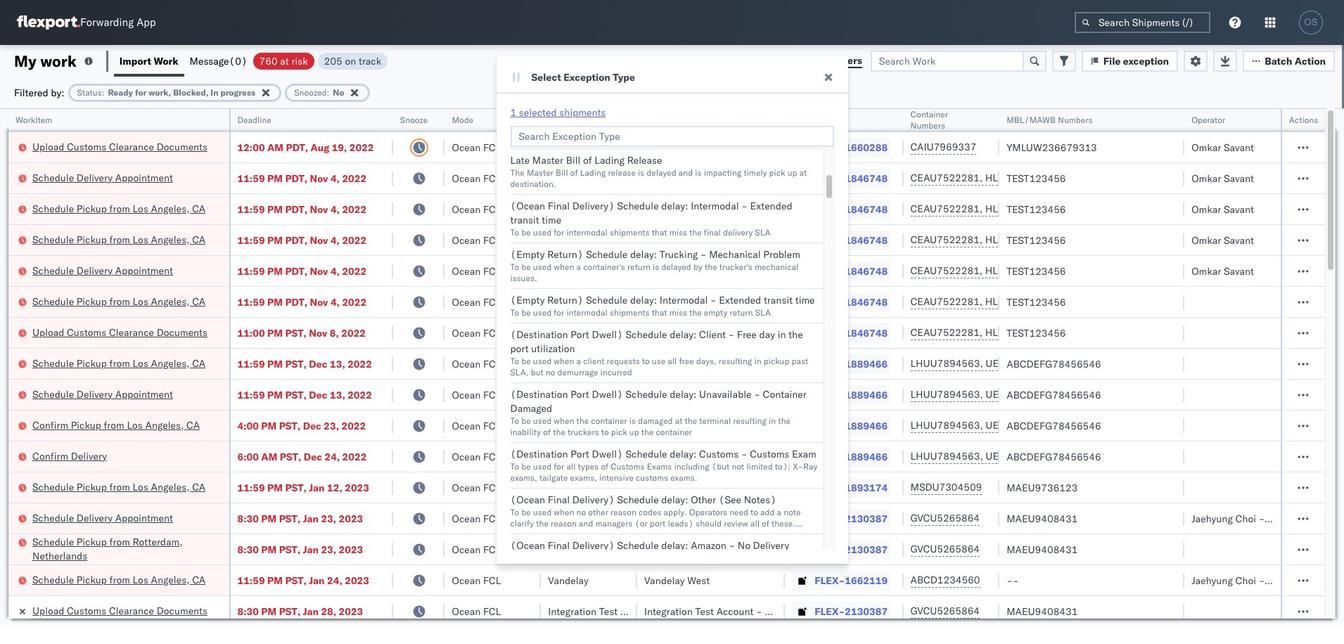 Task type: describe. For each thing, give the bounding box(es) containing it.
but
[[531, 367, 544, 378]]

to inside (ocean final delivery) schedule delay: other (see notes) to be used when no other reason codes apply. operators need to add a note clarify the reason and managers (or port leads) should review all of these. operators should also leave feedback in the feedback document if additional reason codes are needed.
[[751, 507, 759, 518]]

no inside (ocean final delivery) schedule delay: other (see notes) to be used when no other reason codes apply. operators need to add a note clarify the reason and managers (or port leads) should review all of these. operators should also leave feedback in the feedback document if additional reason codes are needed.
[[577, 507, 586, 518]]

pst, up 6:00 am pst, dec 24, 2022
[[279, 420, 301, 432]]

13, for schedule pickup from los angeles, ca
[[330, 358, 345, 371]]

nov for fourth schedule pickup from los angeles, ca button from the bottom
[[310, 296, 328, 309]]

msdu7304509
[[911, 481, 983, 494]]

1 8:30 from the top
[[238, 513, 259, 525]]

4 flex- from the top
[[815, 234, 845, 247]]

demo for -
[[588, 141, 614, 154]]

3 lagerfeld from the top
[[786, 606, 828, 618]]

uetu5238478 for confirm pickup from los angeles, ca
[[986, 419, 1055, 432]]

schedule delivery appointment link for fourth schedule delivery appointment button from the top of the page
[[32, 511, 173, 525]]

lhuu7894563, uetu5238478 for schedule delivery appointment
[[911, 388, 1055, 401]]

intermodal inside (empty return) schedule delay: intermodal - extended transit time to be used for intermodal shipments that miss the empty return sla
[[660, 294, 708, 307]]

6 ceau7522281, from the top
[[911, 327, 983, 339]]

actions
[[1290, 115, 1319, 125]]

jan up 28,
[[309, 575, 325, 587]]

1 vertical spatial operators
[[511, 530, 549, 540]]

1 flex- from the top
[[815, 141, 845, 154]]

by:
[[51, 86, 64, 99]]

14 ocean fcl from the top
[[452, 544, 501, 556]]

5 schedule pickup from los angeles, ca from the top
[[32, 481, 206, 494]]

delay: inside (empty return) schedule delay: intermodal - extended transit time to be used for intermodal shipments that miss the empty return sla
[[630, 294, 657, 307]]

nov for first schedule delivery appointment button
[[310, 172, 328, 185]]

4 omkar savant from the top
[[1192, 234, 1255, 247]]

schedule pickup from rotterdam, netherlands link
[[32, 535, 211, 563]]

schedule delivery appointment link for first schedule delivery appointment button
[[32, 171, 173, 185]]

be inside (destination port dwell) schedule delay: client - free day in the port utilization to be used when a client requests to use all free days, resulting in pickup past sla, but no demurrage incurred
[[522, 356, 531, 367]]

0 vertical spatial container
[[591, 416, 628, 426]]

savant for 1st upload customs clearance documents button from the top
[[1224, 141, 1255, 154]]

8 11:59 from the top
[[238, 482, 265, 494]]

port for when
[[571, 388, 590, 401]]

5 1846748 from the top
[[845, 296, 888, 309]]

1 horizontal spatial operators
[[690, 507, 728, 518]]

6 fcl from the top
[[484, 296, 501, 309]]

3 8:30 from the top
[[238, 606, 259, 618]]

schedule inside (destination port dwell) schedule delay: client - free day in the port utilization to be used when a client requests to use all free days, resulting in pickup past sla, but no demurrage incurred
[[626, 329, 668, 341]]

forwarding app
[[80, 16, 156, 29]]

all inside (destination port dwell) schedule delay: client - free day in the port utilization to be used when a client requests to use all free days, resulting in pickup past sla, but no demurrage incurred
[[668, 356, 677, 367]]

2 1846748 from the top
[[845, 203, 888, 216]]

central
[[653, 554, 685, 567]]

extended inside (ocean final delivery) schedule delay: intermodal - extended transit time to be used for intermodal shipments that miss the final delivery sla
[[751, 200, 793, 213]]

that inside (ocean final delivery) schedule delay: intermodal - extended transit time to be used for intermodal shipments that miss the final delivery sla
[[652, 227, 668, 238]]

from inside schedule pickup from rotterdam, netherlands
[[109, 536, 130, 549]]

13 fcl from the top
[[484, 513, 501, 525]]

of down name
[[583, 154, 592, 167]]

1 1846748 from the top
[[845, 172, 888, 185]]

caiu7969337
[[911, 141, 977, 153]]

used inside (ocean final delivery) schedule delay: other (see notes) to be used when no other reason codes apply. operators need to add a note clarify the reason and managers (or port leads) should review all of these. operators should also leave feedback in the feedback document if additional reason codes are needed.
[[533, 507, 552, 518]]

8:30 pm pst, jan 28, 2023
[[238, 606, 363, 618]]

the left terminal
[[685, 416, 698, 426]]

2 clearance from the top
[[109, 326, 154, 339]]

0 vertical spatial shipments
[[560, 106, 606, 119]]

dec up 11:59 pm pst, jan 12, 2023
[[304, 451, 322, 463]]

10 flex- from the top
[[815, 420, 845, 432]]

consignee down exams
[[616, 482, 664, 494]]

batch action button
[[1244, 50, 1336, 71]]

(ocean final delivery) schedule delay: intermodal - extended transit time to be used for intermodal shipments that miss the final delivery sla
[[511, 200, 793, 238]]

2 11:59 from the top
[[238, 203, 265, 216]]

1 vertical spatial container
[[656, 427, 692, 438]]

to inside (ocean final delivery) schedule delay: intermodal - extended transit time to be used for intermodal shipments that miss the final delivery sla
[[511, 227, 520, 238]]

2 omkar savant from the top
[[1192, 172, 1255, 185]]

timely
[[744, 167, 767, 178]]

3 karl from the top
[[765, 606, 783, 618]]

default
[[798, 54, 832, 67]]

intensive
[[600, 473, 634, 483]]

container inside (destination port dwell) schedule delay: unavailable  - container damaged to be used when the container is damaged at the terminal resulting in the inability of the truckers to pick up the container
[[763, 388, 807, 401]]

1660288
[[845, 141, 888, 154]]

2 fcl from the top
[[484, 172, 501, 185]]

schedule inside (ocean final delivery) schedule delay: other (see notes) to be used when no other reason codes apply. operators need to add a note clarify the reason and managers (or port leads) should review all of these. operators should also leave feedback in the feedback document if additional reason codes are needed.
[[618, 494, 659, 507]]

delay: for intermodal
[[662, 200, 689, 213]]

available
[[576, 554, 617, 567]]

hlxu8034992 for 3rd schedule delivery appointment button from the bottom
[[1060, 265, 1129, 277]]

confirm pickup from los angeles, ca
[[32, 419, 200, 432]]

Search Shipments (/) text field
[[1075, 12, 1211, 33]]

other
[[691, 494, 717, 507]]

to inside (ocean final delivery) schedule delay: other (see notes) to be used when no other reason codes apply. operators need to add a note clarify the reason and managers (or port leads) should review all of these. operators should also leave feedback in the feedback document if additional reason codes are needed.
[[511, 507, 520, 518]]

4 abcdefg78456546 from the top
[[1007, 451, 1102, 463]]

(empty return) schedule delay: intermodal - extended transit time to be used for intermodal shipments that miss the empty return sla
[[511, 294, 815, 318]]

2 test123456 from the top
[[1007, 203, 1067, 216]]

1
[[511, 106, 517, 119]]

note
[[784, 507, 801, 518]]

4 fcl from the top
[[484, 234, 501, 247]]

client inside (destination port dwell) schedule delay: client - free day in the port utilization to be used when a client requests to use all free days, resulting in pickup past sla, but no demurrage incurred
[[700, 329, 726, 341]]

deadline
[[238, 115, 272, 125]]

return) for (empty return) schedule delay: intermodal - extended transit time
[[548, 294, 584, 307]]

resize handle column header for flex id
[[887, 109, 904, 628]]

2 upload customs clearance documents button from the top
[[32, 325, 208, 341]]

a inside (destination port dwell) schedule delay: client - free day in the port utilization to be used when a client requests to use all free days, resulting in pickup past sla, but no demurrage incurred
[[577, 356, 581, 367]]

leave
[[597, 530, 617, 540]]

3 upload from the top
[[32, 605, 64, 618]]

2 karl from the top
[[765, 544, 783, 556]]

lhuu7894563, for confirm pickup from los angeles, ca
[[911, 419, 984, 432]]

5 fcl from the top
[[484, 265, 501, 278]]

delay: for amazon
[[662, 540, 689, 552]]

0 horizontal spatial should
[[551, 530, 577, 540]]

5 flex- from the top
[[815, 265, 845, 278]]

ymluw236679313
[[1007, 141, 1098, 154]]

used inside (destination port dwell) schedule delay: unavailable  - container damaged to be used when the container is damaged at the terminal resulting in the inability of the truckers to pick up the container
[[533, 416, 552, 426]]

6 hlxu6269489, from the top
[[986, 327, 1058, 339]]

inability
[[511, 427, 541, 438]]

used inside (destination port dwell) schedule delay: client - free day in the port utilization to be used when a client requests to use all free days, resulting in pickup past sla, but no demurrage incurred
[[533, 356, 552, 367]]

delayed inside (empty return) schedule delay: trucking - mechanical problem to be used when a container's return is delayed by the trucker's mechanical issues.
[[662, 262, 692, 272]]

3 upload customs clearance documents link from the top
[[32, 604, 208, 618]]

flex-1662119
[[815, 575, 888, 587]]

2 8:30 pm pst, jan 23, 2023 from the top
[[238, 544, 363, 556]]

dwell) for when
[[592, 388, 623, 401]]

1 upload customs clearance documents button from the top
[[32, 140, 208, 155]]

tailgate
[[540, 473, 568, 483]]

used inside (ocean final delivery) schedule delay: intermodal - extended transit time to be used for intermodal shipments that miss the final delivery sla
[[533, 227, 552, 238]]

resulting inside (destination port dwell) schedule delay: unavailable  - container damaged to be used when the container is damaged at the terminal resulting in the inability of the truckers to pick up the container
[[734, 416, 767, 426]]

port inside (ocean final delivery) schedule delay: other (see notes) to be used when no other reason codes apply. operators need to add a note clarify the reason and managers (or port leads) should review all of these. operators should also leave feedback in the feedback document if additional reason codes are needed.
[[650, 519, 666, 529]]

managers
[[596, 519, 633, 529]]

schedule inside "(ocean final delivery) schedule delay: amazon - no delivery appointments available carrier central"
[[618, 540, 659, 552]]

bookings test consignee
[[645, 482, 757, 494]]

used inside (empty return) schedule delay: trucking - mechanical problem to be used when a container's return is delayed by the trucker's mechanical issues.
[[533, 262, 552, 272]]

schedule delivery appointment link for 3rd schedule delivery appointment button from the bottom
[[32, 264, 173, 278]]

when inside (destination port dwell) schedule delay: unavailable  - container damaged to be used when the container is damaged at the terminal resulting in the inability of the truckers to pick up the container
[[554, 416, 575, 426]]

return inside (empty return) schedule delay: trucking - mechanical problem to be used when a container's return is delayed by the trucker's mechanical issues.
[[628, 262, 651, 272]]

these.
[[772, 519, 796, 529]]

1 maeu9408431 from the top
[[1007, 513, 1078, 525]]

documents for 1st upload customs clearance documents button from the bottom
[[157, 326, 208, 339]]

2 account from the top
[[717, 544, 754, 556]]

pickup inside schedule pickup from rotterdam, netherlands
[[77, 536, 107, 549]]

2 flex-1889466 from the top
[[815, 389, 888, 401]]

pst, up 8:30 pm pst, jan 28, 2023
[[285, 575, 307, 587]]

release
[[628, 154, 663, 167]]

4:00
[[238, 420, 259, 432]]

select
[[532, 71, 561, 84]]

flex-2130387 for 8:30 pm pst, jan 28, 2023
[[815, 606, 888, 618]]

the
[[511, 167, 525, 178]]

exams
[[647, 462, 672, 472]]

jaehyung choi - test origin agent
[[1192, 513, 1345, 525]]

destination.
[[511, 179, 556, 189]]

schedule inside schedule pickup from rotterdam, netherlands
[[32, 536, 74, 549]]

delivery) for be
[[573, 200, 615, 213]]

2 horizontal spatial reason
[[611, 507, 637, 518]]

reset to default filters
[[757, 54, 863, 67]]

upload customs clearance documents link for 1st upload customs clearance documents button from the bottom
[[32, 325, 208, 340]]

filters
[[834, 54, 863, 67]]

1 horizontal spatial codes
[[639, 507, 662, 518]]

2 ceau7522281, from the top
[[911, 203, 983, 215]]

impacting
[[704, 167, 742, 178]]

(destination for utilization
[[511, 329, 568, 341]]

snoozed
[[294, 87, 327, 97]]

mbl/mawb numbers button
[[1000, 112, 1171, 126]]

and inside late master bill of lading release the master bill of lading release is delayed and is impacting timely pick up at destination.
[[679, 167, 693, 178]]

resulting inside (destination port dwell) schedule delay: client - free day in the port utilization to be used when a client requests to use all free days, resulting in pickup past sla, but no demurrage incurred
[[719, 356, 753, 367]]

type
[[613, 71, 635, 84]]

client
[[584, 356, 605, 367]]

0 vertical spatial bill
[[566, 154, 581, 167]]

of inside (ocean final delivery) schedule delay: other (see notes) to be used when no other reason codes apply. operators need to add a note clarify the reason and managers (or port leads) should review all of these. operators should also leave feedback in the feedback document if additional reason codes are needed.
[[762, 519, 770, 529]]

3 omkar from the top
[[1192, 203, 1222, 216]]

3 integration from the top
[[645, 606, 693, 618]]

6 test123456 from the top
[[1007, 327, 1067, 340]]

resize handle column header for mode
[[524, 109, 541, 628]]

2 2130387 from the top
[[845, 544, 888, 556]]

4 test123456 from the top
[[1007, 265, 1067, 278]]

unavailable
[[700, 388, 752, 401]]

hlxu6269489, for 2nd schedule pickup from los angeles, ca button from the top schedule pickup from los angeles, ca link
[[986, 234, 1058, 246]]

0 horizontal spatial --
[[645, 141, 657, 154]]

savant for 3rd schedule delivery appointment button from the bottom
[[1224, 265, 1255, 278]]

(ocean final delivery) schedule delay: other (see notes) to be used when no other reason codes apply. operators need to add a note clarify the reason and managers (or port leads) should review all of these. operators should also leave feedback in the feedback document if additional reason codes are needed.
[[511, 494, 804, 552]]

to inside (destination port dwell) schedule delay: unavailable  - container damaged to be used when the container is damaged at the terminal resulting in the inability of the truckers to pick up the container
[[602, 427, 609, 438]]

consignee up release
[[616, 141, 664, 154]]

Search Exception Type text field
[[511, 126, 834, 147]]

1 vertical spatial bill
[[556, 167, 568, 178]]

0 vertical spatial lading
[[595, 154, 625, 167]]

schedule inside (destination port dwell) schedule delay: unavailable  - container damaged to be used when the container is damaged at the terminal resulting in the inability of the truckers to pick up the container
[[626, 388, 668, 401]]

jan left 28,
[[303, 606, 319, 618]]

2023 up 11:59 pm pst, jan 24, 2023
[[339, 544, 363, 556]]

9 flex- from the top
[[815, 389, 845, 401]]

client inside client name button
[[548, 115, 571, 125]]

lhuu7894563, for schedule delivery appointment
[[911, 388, 984, 401]]

2 vertical spatial 23,
[[321, 544, 336, 556]]

free
[[679, 356, 694, 367]]

3 flex-1889466 from the top
[[815, 420, 888, 432]]

1 clearance from the top
[[109, 140, 154, 153]]

2023 up 8:30 pm pst, jan 28, 2023
[[345, 575, 369, 587]]

pick inside (destination port dwell) schedule delay: unavailable  - container damaged to be used when the container is damaged at the terminal resulting in the inability of the truckers to pick up the container
[[611, 427, 628, 438]]

1 test123456 from the top
[[1007, 172, 1067, 185]]

sla inside (ocean final delivery) schedule delay: intermodal - extended transit time to be used for intermodal shipments that miss the final delivery sla
[[755, 227, 771, 238]]

all inside (ocean final delivery) schedule delay: other (see notes) to be used when no other reason codes apply. operators need to add a note clarify the reason and managers (or port leads) should review all of these. operators should also leave feedback in the feedback document if additional reason codes are needed.
[[751, 519, 760, 529]]

jan left 12,
[[309, 482, 325, 494]]

lhuu7894563, for schedule pickup from los angeles, ca
[[911, 358, 984, 370]]

2 maeu9408431 from the top
[[1007, 544, 1078, 556]]

3 ceau7522281, from the top
[[911, 234, 983, 246]]

forwarding
[[80, 16, 134, 29]]

12 flex- from the top
[[815, 482, 845, 494]]

the inside (empty return) schedule delay: intermodal - extended transit time to be used for intermodal shipments that miss the empty return sla
[[690, 308, 702, 318]]

schedule inside (empty return) schedule delay: trucking - mechanical problem to be used when a container's return is delayed by the trucker's mechanical issues.
[[586, 248, 628, 261]]

(destination port dwell) schedule delay: customs - customs exam to be used for all types of customs exams including (but not limited to): x-ray exams, tailgate exams, intensive customs exams.
[[511, 448, 818, 483]]

day
[[760, 329, 776, 341]]

to inside (empty return) schedule delay: trucking - mechanical problem to be used when a container's return is delayed by the trucker's mechanical issues.
[[511, 262, 520, 272]]

delay: inside (empty return) schedule delay: trucking - mechanical problem to be used when a container's return is delayed by the trucker's mechanical issues.
[[630, 248, 657, 261]]

4 schedule pickup from los angeles, ca button from the top
[[32, 356, 206, 372]]

(ocean for time
[[511, 200, 546, 213]]

schedule pickup from los angeles, ca link for 2nd schedule pickup from los angeles, ca button from the top
[[32, 233, 206, 247]]

9 11:59 from the top
[[238, 575, 265, 587]]

1 vertical spatial master
[[527, 167, 554, 178]]

8,
[[330, 327, 339, 340]]

9 fcl from the top
[[484, 389, 501, 401]]

hlxu6269489, for schedule delivery appointment link corresponding to 3rd schedule delivery appointment button from the bottom
[[986, 265, 1058, 277]]

amazon
[[691, 540, 727, 552]]

9 ocean fcl from the top
[[452, 389, 501, 401]]

mbl/mawb numbers
[[1007, 115, 1093, 125]]

schedule pickup from los angeles, ca link for 2nd schedule pickup from los angeles, ca button from the bottom
[[32, 480, 206, 494]]

sla inside (empty return) schedule delay: intermodal - extended transit time to be used for intermodal shipments that miss the empty return sla
[[756, 308, 771, 318]]

is down release
[[638, 167, 645, 178]]

: for status
[[102, 87, 104, 97]]

vandelay west
[[645, 575, 710, 587]]

the up truckers
[[577, 416, 589, 426]]

2130387 for 8:30 pm pst, jan 23, 2023
[[845, 513, 888, 525]]

for inside (empty return) schedule delay: intermodal - extended transit time to be used for intermodal shipments that miss the empty return sla
[[554, 308, 565, 318]]

deadline button
[[230, 112, 379, 126]]

flex id
[[793, 115, 819, 125]]

the right clarify
[[536, 519, 549, 529]]

jan up 11:59 pm pst, jan 24, 2023
[[303, 544, 319, 556]]

a inside (empty return) schedule delay: trucking - mechanical problem to be used when a container's return is delayed by the trucker's mechanical issues.
[[577, 262, 581, 272]]

4 schedule delivery appointment button from the top
[[32, 511, 173, 527]]

schedule pickup from rotterdam, netherlands
[[32, 536, 183, 563]]

all inside (destination port dwell) schedule delay: customs - customs exam to be used for all types of customs exams including (but not limited to): x-ray exams, tailgate exams, intensive customs exams.
[[567, 462, 576, 472]]

the inside (empty return) schedule delay: trucking - mechanical problem to be used when a container's return is delayed by the trucker's mechanical issues.
[[705, 262, 718, 272]]

to inside reset to default filters button
[[786, 54, 796, 67]]

11 flex- from the top
[[815, 451, 845, 463]]

28,
[[321, 606, 336, 618]]

2 flex-1846748 from the top
[[815, 203, 888, 216]]

1 feedback from the left
[[619, 530, 654, 540]]

in right day
[[778, 329, 786, 341]]

Search Work text field
[[871, 50, 1025, 71]]

angeles, inside button
[[145, 419, 184, 432]]

ready
[[108, 87, 133, 97]]

by
[[694, 262, 703, 272]]

use
[[652, 356, 666, 367]]

port for utilization
[[571, 329, 590, 341]]

4 ceau7522281, hlxu6269489, hlxu8034992 from the top
[[911, 265, 1129, 277]]

1 schedule delivery appointment button from the top
[[32, 171, 173, 186]]

0 vertical spatial master
[[533, 154, 564, 167]]

pst, down 4:00 pm pst, dec 23, 2022
[[280, 451, 301, 463]]

6 ocean fcl from the top
[[452, 296, 501, 309]]

no inside (destination port dwell) schedule delay: client - free day in the port utilization to be used when a client requests to use all free days, resulting in pickup past sla, but no demurrage incurred
[[546, 367, 556, 378]]

5 11:59 from the top
[[238, 296, 265, 309]]

0 vertical spatial should
[[696, 519, 722, 529]]

batch
[[1265, 55, 1293, 67]]

port inside (destination port dwell) schedule delay: client - free day in the port utilization to be used when a client requests to use all free days, resulting in pickup past sla, but no demurrage incurred
[[511, 343, 529, 355]]

a inside (ocean final delivery) schedule delay: other (see notes) to be used when no other reason codes apply. operators need to add a note clarify the reason and managers (or port leads) should review all of these. operators should also leave feedback in the feedback document if additional reason codes are needed.
[[777, 507, 782, 518]]

15 fcl from the top
[[484, 575, 501, 587]]

23, for confirm pickup from los angeles, ca
[[324, 420, 339, 432]]

pst, up 4:00 pm pst, dec 23, 2022
[[285, 389, 307, 401]]

for inside (ocean final delivery) schedule delay: intermodal - extended transit time to be used for intermodal shipments that miss the final delivery sla
[[554, 227, 565, 238]]

be inside (destination port dwell) schedule delay: customs - customs exam to be used for all types of customs exams including (but not limited to): x-ray exams, tailgate exams, intensive customs exams.
[[522, 462, 531, 472]]

the up to): on the bottom of the page
[[779, 416, 791, 426]]

3 clearance from the top
[[109, 605, 154, 618]]

snoozed : no
[[294, 87, 344, 97]]

2 flex-2130387 from the top
[[815, 544, 888, 556]]

pst, left 8,
[[285, 327, 307, 340]]

west
[[688, 575, 710, 587]]

appointment for schedule delivery appointment link corresponding to 3rd schedule delivery appointment button from the bottom
[[115, 264, 173, 277]]

2 omkar from the top
[[1192, 172, 1222, 185]]

blocked,
[[173, 87, 209, 97]]

schedule pickup from los angeles, ca link for 6th schedule pickup from los angeles, ca button from the top
[[32, 573, 206, 587]]

reset to default filters button
[[749, 50, 871, 71]]

in inside (destination port dwell) schedule delay: unavailable  - container damaged to be used when the container is damaged at the terminal resulting in the inability of the truckers to pick up the container
[[769, 416, 776, 426]]

: for snoozed
[[327, 87, 330, 97]]

risk
[[292, 55, 308, 67]]

also
[[579, 530, 595, 540]]

2130387 for 8:30 pm pst, jan 28, 2023
[[845, 606, 888, 618]]

schedule inside (destination port dwell) schedule delay: customs - customs exam to be used for all types of customs exams including (but not limited to): x-ray exams, tailgate exams, intensive customs exams.
[[626, 448, 668, 461]]

transit inside (ocean final delivery) schedule delay: intermodal - extended transit time to be used for intermodal shipments that miss the final delivery sla
[[511, 214, 540, 227]]

nov for 2nd schedule pickup from los angeles, ca button from the top
[[310, 234, 328, 247]]

bookings
[[645, 482, 686, 494]]

x-
[[793, 462, 804, 472]]

on
[[345, 55, 356, 67]]

consignee down 'not'
[[710, 482, 757, 494]]

2 gvcu5265864 from the top
[[911, 543, 980, 556]]

hlxu8034992 for 2nd schedule pickup from los angeles, ca button from the top
[[1060, 234, 1129, 246]]

schedule delivery appointment link for second schedule delivery appointment button from the bottom of the page
[[32, 387, 173, 401]]

up inside (destination port dwell) schedule delay: unavailable  - container damaged to be used when the container is damaged at the terminal resulting in the inability of the truckers to pick up the container
[[630, 427, 639, 438]]

other
[[589, 507, 609, 518]]

3 flex-1846748 from the top
[[815, 234, 888, 247]]

(empty return) schedule delay: trucking - mechanical problem to be used when a container's return is delayed by the trucker's mechanical issues.
[[511, 248, 801, 284]]

pst, down 6:00 am pst, dec 24, 2022
[[285, 482, 307, 494]]

in inside (ocean final delivery) schedule delay: other (see notes) to be used when no other reason codes apply. operators need to add a note clarify the reason and managers (or port leads) should review all of these. operators should also leave feedback in the feedback document if additional reason codes are needed.
[[656, 530, 664, 540]]

4 1846748 from the top
[[845, 265, 888, 278]]

requests
[[607, 356, 640, 367]]

for inside (destination port dwell) schedule delay: customs - customs exam to be used for all types of customs exams including (but not limited to): x-ray exams, tailgate exams, intensive customs exams.
[[554, 462, 565, 472]]

2 exams, from the left
[[570, 473, 597, 483]]

additional
[[766, 530, 804, 540]]

used inside (empty return) schedule delay: intermodal - extended transit time to be used for intermodal shipments that miss the empty return sla
[[533, 308, 552, 318]]

pst, down 11:59 pm pst, jan 12, 2023
[[279, 513, 301, 525]]

uetu5238478 for schedule pickup from los angeles, ca
[[986, 358, 1055, 370]]

confirm delivery link
[[32, 449, 107, 463]]

hlxu6269489, for schedule pickup from los angeles, ca link associated with fourth schedule pickup from los angeles, ca button from the bottom
[[986, 296, 1058, 308]]

be inside (empty return) schedule delay: intermodal - extended transit time to be used for intermodal shipments that miss the empty return sla
[[522, 308, 531, 318]]

the inside (destination port dwell) schedule delay: client - free day in the port utilization to be used when a client requests to use all free days, resulting in pickup past sla, but no demurrage incurred
[[789, 329, 804, 341]]

track
[[359, 55, 382, 67]]

3 maeu9408431 from the top
[[1007, 606, 1078, 618]]

6 11:59 from the top
[[238, 358, 265, 371]]

11:59 pm pst, jan 24, 2023
[[238, 575, 369, 587]]

1 schedule pickup from los angeles, ca from the top
[[32, 202, 206, 215]]

flex
[[793, 115, 808, 125]]

3 resize handle column header from the left
[[428, 109, 445, 628]]

11:59 pm pst, dec 13, 2022 for schedule delivery appointment
[[238, 389, 372, 401]]

final for be
[[548, 494, 570, 507]]

delivery inside "(ocean final delivery) schedule delay: amazon - no delivery appointments available carrier central"
[[753, 540, 790, 552]]

of inside (destination port dwell) schedule delay: unavailable  - container damaged to be used when the container is damaged at the terminal resulting in the inability of the truckers to pick up the container
[[543, 427, 551, 438]]

for left work,
[[135, 87, 147, 97]]

final for time
[[548, 200, 570, 213]]

message (0)
[[190, 55, 247, 67]]

container numbers
[[911, 109, 949, 131]]

7 ocean fcl from the top
[[452, 327, 501, 340]]

mbl/mawb
[[1007, 115, 1056, 125]]

1 ceau7522281, from the top
[[911, 172, 983, 184]]

4 lhuu7894563, uetu5238478 from the top
[[911, 450, 1055, 463]]

(ocean final delivery) schedule delay: amazon - no delivery appointments available carrier central button
[[505, 533, 824, 595]]

0 horizontal spatial no
[[333, 87, 344, 97]]

app
[[137, 16, 156, 29]]

confirm delivery
[[32, 450, 107, 463]]

- inside (ocean final delivery) schedule delay: intermodal - extended transit time to be used for intermodal shipments that miss the final delivery sla
[[742, 200, 748, 213]]

status
[[77, 87, 102, 97]]

trucker's
[[720, 262, 753, 272]]

pst, down 11:00 pm pst, nov 8, 2022 on the bottom of page
[[285, 358, 307, 371]]

3 1846748 from the top
[[845, 234, 888, 247]]

shipments inside (ocean final delivery) schedule delay: intermodal - extended transit time to be used for intermodal shipments that miss the final delivery sla
[[610, 227, 650, 238]]

confirm for confirm pickup from los angeles, ca
[[32, 419, 68, 432]]

2023 right 28,
[[339, 606, 363, 618]]

abcdefg78456546 for schedule pickup from los angeles, ca
[[1007, 358, 1102, 371]]

upload customs clearance documents for 1st upload customs clearance documents button from the top
[[32, 140, 208, 153]]

flexport demo consignee for bookings
[[548, 482, 664, 494]]

2023 down 12,
[[339, 513, 363, 525]]

5 ceau7522281, from the top
[[911, 296, 983, 308]]

when inside (destination port dwell) schedule delay: client - free day in the port utilization to be used when a client requests to use all free days, resulting in pickup past sla, but no demurrage incurred
[[554, 356, 575, 367]]

message
[[190, 55, 229, 67]]



Task type: vqa. For each thing, say whether or not it's contained in the screenshot.


Task type: locate. For each thing, give the bounding box(es) containing it.
1 vertical spatial lagerfeld
[[786, 544, 828, 556]]

dwell) inside (destination port dwell) schedule delay: customs - customs exam to be used for all types of customs exams including (but not limited to): x-ray exams, tailgate exams, intensive customs exams.
[[592, 448, 623, 461]]

to inside (empty return) schedule delay: intermodal - extended transit time to be used for intermodal shipments that miss the empty return sla
[[511, 308, 520, 318]]

sla up day
[[756, 308, 771, 318]]

time down destination.
[[542, 214, 562, 227]]

return up free
[[730, 308, 753, 318]]

2 vertical spatial integration test account - karl lagerfeld
[[645, 606, 828, 618]]

3 schedule delivery appointment from the top
[[32, 388, 173, 401]]

0 vertical spatial that
[[652, 227, 668, 238]]

1 vertical spatial extended
[[719, 294, 762, 307]]

delay: inside (destination port dwell) schedule delay: unavailable  - container damaged to be used when the container is damaged at the terminal resulting in the inability of the truckers to pick up the container
[[670, 388, 697, 401]]

1 vertical spatial flexport
[[548, 482, 585, 494]]

8 flex- from the top
[[815, 358, 845, 371]]

3 to from the top
[[511, 308, 520, 318]]

return) for (empty return) schedule delay: trucking - mechanical problem
[[548, 248, 584, 261]]

1 vertical spatial 23,
[[321, 513, 336, 525]]

dec for schedule pickup from los angeles, ca
[[309, 358, 328, 371]]

dwell) for utilization
[[592, 329, 623, 341]]

pick right timely
[[770, 167, 786, 178]]

delivery) inside (ocean final delivery) schedule delay: intermodal - extended transit time to be used for intermodal shipments that miss the final delivery sla
[[573, 200, 615, 213]]

1 schedule pickup from los angeles, ca link from the top
[[32, 202, 206, 216]]

of right inability
[[543, 427, 551, 438]]

24, for 2022
[[325, 451, 340, 463]]

be inside (empty return) schedule delay: trucking - mechanical problem to be used when a container's return is delayed by the trucker's mechanical issues.
[[522, 262, 531, 272]]

reason up managers
[[611, 507, 637, 518]]

1 integration from the top
[[645, 513, 693, 525]]

1 return) from the top
[[548, 248, 584, 261]]

port right (or at the bottom
[[650, 519, 666, 529]]

1 savant from the top
[[1224, 141, 1255, 154]]

(ocean up appointments
[[511, 540, 546, 552]]

2 schedule pickup from los angeles, ca link from the top
[[32, 233, 206, 247]]

when inside (empty return) schedule delay: trucking - mechanical problem to be used when a container's return is delayed by the trucker's mechanical issues.
[[554, 262, 575, 272]]

problem
[[764, 248, 801, 261]]

0 vertical spatial 13,
[[330, 358, 345, 371]]

4 omkar from the top
[[1192, 234, 1222, 247]]

return inside (empty return) schedule delay: intermodal - extended transit time to be used for intermodal shipments that miss the empty return sla
[[730, 308, 753, 318]]

vandelay for vandelay
[[548, 575, 589, 587]]

0 horizontal spatial operators
[[511, 530, 549, 540]]

1 4, from the top
[[331, 172, 340, 185]]

1 horizontal spatial time
[[796, 294, 815, 307]]

bill
[[566, 154, 581, 167], [556, 167, 568, 178]]

3 ceau7522281, hlxu6269489, hlxu8034992 from the top
[[911, 234, 1129, 246]]

0 vertical spatial transit
[[511, 214, 540, 227]]

integration test account - karl lagerfeld up the document
[[645, 513, 828, 525]]

1 horizontal spatial should
[[696, 519, 722, 529]]

1 vertical spatial clearance
[[109, 326, 154, 339]]

11:59 pm pdt, nov 4, 2022 for first schedule delivery appointment button
[[238, 172, 367, 185]]

forwarding app link
[[17, 15, 156, 30]]

2 vertical spatial (destination
[[511, 448, 568, 461]]

should up amazon
[[696, 519, 722, 529]]

(destination inside (destination port dwell) schedule delay: client - free day in the port utilization to be used when a client requests to use all free days, resulting in pickup past sla, but no demurrage incurred
[[511, 329, 568, 341]]

0 vertical spatial no
[[333, 87, 344, 97]]

sla
[[755, 227, 771, 238], [756, 308, 771, 318]]

upload customs clearance documents link for 1st upload customs clearance documents button from the top
[[32, 140, 208, 154]]

time down mechanical
[[796, 294, 815, 307]]

delivery) for when
[[573, 494, 615, 507]]

a left container's
[[577, 262, 581, 272]]

13 flex- from the top
[[815, 513, 845, 525]]

(ocean up clarify
[[511, 494, 546, 507]]

(ocean inside (ocean final delivery) schedule delay: other (see notes) to be used when no other reason codes apply. operators need to add a note clarify the reason and managers (or port leads) should review all of these. operators should also leave feedback in the feedback document if additional reason codes are needed.
[[511, 494, 546, 507]]

1 vertical spatial a
[[577, 356, 581, 367]]

1 vertical spatial no
[[738, 540, 751, 552]]

pdt,
[[286, 141, 308, 154], [285, 172, 308, 185], [285, 203, 308, 216], [285, 234, 308, 247], [285, 265, 308, 278], [285, 296, 308, 309]]

schedule pickup from los angeles, ca link for sixth schedule pickup from los angeles, ca button from the bottom of the page
[[32, 202, 206, 216]]

- inside (empty return) schedule delay: trucking - mechanical problem to be used when a container's return is delayed by the trucker's mechanical issues.
[[701, 248, 707, 261]]

damaged
[[511, 403, 553, 415]]

1 vertical spatial 11:59 pm pst, dec 13, 2022
[[238, 389, 372, 401]]

1 horizontal spatial no
[[577, 507, 586, 518]]

3 schedule delivery appointment button from the top
[[32, 387, 173, 403]]

6 flex-1846748 from the top
[[815, 327, 888, 340]]

1 vertical spatial resulting
[[734, 416, 767, 426]]

4 savant from the top
[[1224, 234, 1255, 247]]

final inside "(ocean final delivery) schedule delay: amazon - no delivery appointments available carrier central"
[[548, 540, 570, 552]]

delay: down free
[[670, 388, 697, 401]]

13, for schedule delivery appointment
[[330, 389, 345, 401]]

0 vertical spatial demo
[[588, 141, 614, 154]]

2 vertical spatial lagerfeld
[[786, 606, 828, 618]]

return right container's
[[628, 262, 651, 272]]

notes)
[[744, 494, 777, 507]]

dec up 4:00 pm pst, dec 23, 2022
[[309, 389, 328, 401]]

schedule
[[32, 171, 74, 184], [618, 200, 659, 213], [32, 202, 74, 215], [32, 233, 74, 246], [586, 248, 628, 261], [32, 264, 74, 277], [586, 294, 628, 307], [32, 295, 74, 308], [626, 329, 668, 341], [32, 357, 74, 370], [32, 388, 74, 401], [626, 388, 668, 401], [626, 448, 668, 461], [32, 481, 74, 494], [618, 494, 659, 507], [32, 512, 74, 525], [32, 536, 74, 549], [618, 540, 659, 552], [32, 574, 74, 587]]

numbers
[[1058, 115, 1093, 125], [911, 120, 946, 131]]

am for pst,
[[261, 451, 278, 463]]

delayed inside late master bill of lading release the master bill of lading release is delayed and is impacting timely pick up at destination.
[[647, 167, 677, 178]]

demo for bookings
[[588, 482, 614, 494]]

1 vertical spatial 8:30 pm pst, jan 23, 2023
[[238, 544, 363, 556]]

1 vertical spatial flexport demo consignee
[[548, 482, 664, 494]]

pickup
[[764, 356, 790, 367]]

lading left release
[[580, 167, 606, 178]]

13, up 4:00 pm pst, dec 23, 2022
[[330, 389, 345, 401]]

filtered
[[14, 86, 48, 99]]

in left pickup
[[755, 356, 762, 367]]

(empty for (empty return) schedule delay: intermodal - extended transit time
[[511, 294, 545, 307]]

up down damaged
[[630, 427, 639, 438]]

(empty inside (empty return) schedule delay: intermodal - extended transit time to be used for intermodal shipments that miss the empty return sla
[[511, 294, 545, 307]]

dwell) for for
[[592, 448, 623, 461]]

- inside (destination port dwell) schedule delay: unavailable  - container damaged to be used when the container is damaged at the terminal resulting in the inability of the truckers to pick up the container
[[755, 388, 761, 401]]

miss inside (ocean final delivery) schedule delay: intermodal - extended transit time to be used for intermodal shipments that miss the final delivery sla
[[670, 227, 687, 238]]

0 vertical spatial lagerfeld
[[786, 513, 828, 525]]

2 vertical spatial karl
[[765, 606, 783, 618]]

client name
[[548, 115, 596, 125]]

lhuu7894563, uetu5238478 for confirm pickup from los angeles, ca
[[911, 419, 1055, 432]]

(destination for for
[[511, 448, 568, 461]]

1 vertical spatial port
[[571, 388, 590, 401]]

nov for 3rd schedule delivery appointment button from the bottom
[[310, 265, 328, 278]]

numbers for container numbers
[[911, 120, 946, 131]]

dwell) down incurred
[[592, 388, 623, 401]]

2 resize handle column header from the left
[[376, 109, 393, 628]]

demo down types
[[588, 482, 614, 494]]

1 horizontal spatial container
[[911, 109, 949, 120]]

2 vertical spatial shipments
[[610, 308, 650, 318]]

past
[[792, 356, 809, 367]]

intermodal up container's
[[567, 227, 608, 238]]

schedule inside (empty return) schedule delay: intermodal - extended transit time to be used for intermodal shipments that miss the empty return sla
[[586, 294, 628, 307]]

final for appointments
[[548, 540, 570, 552]]

(empty for (empty return) schedule delay: trucking - mechanical problem
[[511, 248, 545, 261]]

work,
[[149, 87, 171, 97]]

schedule pickup from los angeles, ca
[[32, 202, 206, 215], [32, 233, 206, 246], [32, 295, 206, 308], [32, 357, 206, 370], [32, 481, 206, 494], [32, 574, 206, 587]]

lagerfeld
[[786, 513, 828, 525], [786, 544, 828, 556], [786, 606, 828, 618]]

0 vertical spatial no
[[546, 367, 556, 378]]

intermodal
[[691, 200, 739, 213], [660, 294, 708, 307]]

is for delay:
[[630, 416, 636, 426]]

3 1889466 from the top
[[845, 420, 888, 432]]

vandelay down central
[[645, 575, 685, 587]]

be inside (ocean final delivery) schedule delay: intermodal - extended transit time to be used for intermodal shipments that miss the final delivery sla
[[522, 227, 531, 238]]

5 omkar from the top
[[1192, 265, 1222, 278]]

flex-2130387 up flex-1662119
[[815, 544, 888, 556]]

document
[[718, 530, 756, 540]]

1 final from the top
[[548, 200, 570, 213]]

10 resize handle column header from the left
[[1265, 109, 1281, 628]]

appointment
[[115, 171, 173, 184], [115, 264, 173, 277], [115, 388, 173, 401], [115, 512, 173, 525]]

flexport. image
[[17, 15, 80, 30]]

port inside (destination port dwell) schedule delay: client - free day in the port utilization to be used when a client requests to use all free days, resulting in pickup past sla, but no demurrage incurred
[[571, 329, 590, 341]]

flexport down 'client name'
[[548, 141, 585, 154]]

2 vertical spatial integration
[[645, 606, 693, 618]]

15 flex- from the top
[[815, 575, 845, 587]]

1 vertical spatial and
[[579, 519, 594, 529]]

consignee up search exception type text field
[[645, 115, 685, 125]]

delivery inside button
[[71, 450, 107, 463]]

when inside (ocean final delivery) schedule delay: other (see notes) to be used when no other reason codes apply. operators need to add a note clarify the reason and managers (or port leads) should review all of these. operators should also leave feedback in the feedback document if additional reason codes are needed.
[[554, 507, 575, 518]]

7 flex- from the top
[[815, 327, 845, 340]]

23, for schedule delivery appointment
[[321, 513, 336, 525]]

vandelay for vandelay west
[[645, 575, 685, 587]]

pst, down 11:59 pm pst, jan 24, 2023
[[279, 606, 301, 618]]

customs
[[636, 473, 669, 483]]

5 test123456 from the top
[[1007, 296, 1067, 309]]

1 vertical spatial codes
[[539, 541, 561, 552]]

2 11:59 pm pdt, nov 4, 2022 from the top
[[238, 203, 367, 216]]

no right but
[[546, 367, 556, 378]]

0 vertical spatial documents
[[157, 140, 208, 153]]

hlxu6269489,
[[986, 172, 1058, 184], [986, 203, 1058, 215], [986, 234, 1058, 246], [986, 265, 1058, 277], [986, 296, 1058, 308], [986, 327, 1058, 339]]

2 vertical spatial upload
[[32, 605, 64, 618]]

2 vertical spatial reason
[[511, 541, 536, 552]]

1893174
[[845, 482, 888, 494]]

0 vertical spatial am
[[267, 141, 284, 154]]

2 vertical spatial flex-2130387
[[815, 606, 888, 618]]

11:59 pm pst, dec 13, 2022 for schedule pickup from los angeles, ca
[[238, 358, 372, 371]]

flexport for --
[[548, 141, 585, 154]]

1 vertical spatial --
[[1007, 575, 1019, 587]]

abcdefg78456546 for schedule delivery appointment
[[1007, 389, 1102, 401]]

- inside (empty return) schedule delay: intermodal - extended transit time to be used for intermodal shipments that miss the empty return sla
[[711, 294, 717, 307]]

2 dwell) from the top
[[592, 388, 623, 401]]

and
[[679, 167, 693, 178], [579, 519, 594, 529]]

delay: down late master bill of lading release the master bill of lading release is delayed and is impacting timely pick up at destination.
[[662, 200, 689, 213]]

0 vertical spatial upload customs clearance documents button
[[32, 140, 208, 155]]

resize handle column header for container numbers
[[983, 109, 1000, 628]]

pm
[[267, 172, 283, 185], [267, 203, 283, 216], [267, 234, 283, 247], [267, 265, 283, 278], [267, 296, 283, 309], [267, 327, 283, 340], [267, 358, 283, 371], [267, 389, 283, 401], [261, 420, 277, 432], [267, 482, 283, 494], [261, 513, 277, 525], [261, 544, 277, 556], [267, 575, 283, 587], [261, 606, 277, 618]]

- inside (destination port dwell) schedule delay: client - free day in the port utilization to be used when a client requests to use all free days, resulting in pickup past sla, but no demurrage incurred
[[729, 329, 735, 341]]

0 vertical spatial delayed
[[647, 167, 677, 178]]

0 vertical spatial flexport
[[548, 141, 585, 154]]

1 gvcu5265864 from the top
[[911, 512, 980, 525]]

am right 12:00
[[267, 141, 284, 154]]

2 horizontal spatial at
[[800, 167, 807, 178]]

for up utilization
[[554, 308, 565, 318]]

bill up destination.
[[556, 167, 568, 178]]

final down tailgate
[[548, 494, 570, 507]]

abcdefg78456546 for confirm pickup from los angeles, ca
[[1007, 420, 1102, 432]]

aug
[[311, 141, 330, 154]]

0 horizontal spatial reason
[[511, 541, 536, 552]]

of inside (destination port dwell) schedule delay: customs - customs exam to be used for all types of customs exams including (but not limited to): x-ray exams, tailgate exams, intensive customs exams.
[[601, 462, 609, 472]]

0 vertical spatial 23,
[[324, 420, 339, 432]]

4 flex-1889466 from the top
[[815, 451, 888, 463]]

savant for first schedule delivery appointment button
[[1224, 172, 1255, 185]]

1 flex-1889466 from the top
[[815, 358, 888, 371]]

delay:
[[662, 200, 689, 213], [630, 248, 657, 261], [630, 294, 657, 307], [670, 329, 697, 341], [670, 388, 697, 401], [670, 448, 697, 461], [662, 494, 689, 507], [662, 540, 689, 552]]

to inside (destination port dwell) schedule delay: client - free day in the port utilization to be used when a client requests to use all free days, resulting in pickup past sla, but no demurrage incurred
[[642, 356, 650, 367]]

(ocean for appointments
[[511, 540, 546, 552]]

0 vertical spatial upload customs clearance documents link
[[32, 140, 208, 154]]

extended inside (empty return) schedule delay: intermodal - extended transit time to be used for intermodal shipments that miss the empty return sla
[[719, 294, 762, 307]]

transit down mechanical
[[764, 294, 793, 307]]

6 be from the top
[[522, 462, 531, 472]]

intermodal inside (empty return) schedule delay: intermodal - extended transit time to be used for intermodal shipments that miss the empty return sla
[[567, 308, 608, 318]]

is for trucking
[[653, 262, 660, 272]]

6 ceau7522281, hlxu6269489, hlxu8034992 from the top
[[911, 327, 1129, 339]]

codes up (or at the bottom
[[639, 507, 662, 518]]

6 schedule pickup from los angeles, ca from the top
[[32, 574, 206, 587]]

flex-2130387 down flex-1893174
[[815, 513, 888, 525]]

4 4, from the top
[[331, 265, 340, 278]]

numbers for mbl/mawb numbers
[[1058, 115, 1093, 125]]

flexport demo consignee for -
[[548, 141, 664, 154]]

3 ocean fcl from the top
[[452, 203, 501, 216]]

3 (destination from the top
[[511, 448, 568, 461]]

vandelay
[[548, 575, 589, 587], [645, 575, 685, 587]]

appointment for second schedule delivery appointment button from the bottom of the page schedule delivery appointment link
[[115, 388, 173, 401]]

-- right the abcd1234560
[[1007, 575, 1019, 587]]

24, for 2023
[[327, 575, 343, 587]]

delay: inside (destination port dwell) schedule delay: client - free day in the port utilization to be used when a client requests to use all free days, resulting in pickup past sla, but no demurrage incurred
[[670, 329, 697, 341]]

final inside (ocean final delivery) schedule delay: intermodal - extended transit time to be used for intermodal shipments that miss the final delivery sla
[[548, 200, 570, 213]]

11:59 pm pdt, nov 4, 2022 for 3rd schedule delivery appointment button from the bottom
[[238, 265, 367, 278]]

resize handle column header for consignee
[[769, 109, 786, 628]]

delay: up including
[[670, 448, 697, 461]]

5 used from the top
[[533, 416, 552, 426]]

2130387 down 1662119
[[845, 606, 888, 618]]

flexport down types
[[548, 482, 585, 494]]

release
[[608, 167, 636, 178]]

7 to from the top
[[511, 507, 520, 518]]

gvcu5265864 up the abcd1234560
[[911, 543, 980, 556]]

1 horizontal spatial feedback
[[680, 530, 716, 540]]

upload customs clearance documents for 1st upload customs clearance documents button from the bottom
[[32, 326, 208, 339]]

container up truckers
[[591, 416, 628, 426]]

progress
[[221, 87, 256, 97]]

6 schedule pickup from los angeles, ca link from the top
[[32, 573, 206, 587]]

delay: for other
[[662, 494, 689, 507]]

0 vertical spatial all
[[668, 356, 677, 367]]

up inside late master bill of lading release the master bill of lading release is delayed and is impacting timely pick up at destination.
[[788, 167, 798, 178]]

reset
[[757, 54, 784, 67]]

pst, up 11:59 pm pst, jan 24, 2023
[[279, 544, 301, 556]]

0 vertical spatial a
[[577, 262, 581, 272]]

and inside (ocean final delivery) schedule delay: other (see notes) to be used when no other reason codes apply. operators need to add a note clarify the reason and managers (or port leads) should review all of these. operators should also leave feedback in the feedback document if additional reason codes are needed.
[[579, 519, 594, 529]]

11:59 pm pdt, nov 4, 2022 for fourth schedule pickup from los angeles, ca button from the bottom
[[238, 296, 367, 309]]

1 vertical spatial container
[[763, 388, 807, 401]]

confirm pickup from los angeles, ca button
[[32, 418, 200, 434]]

4 be from the top
[[522, 356, 531, 367]]

(destination port dwell) schedule delay: client - free day in the port utilization to be used when a client requests to use all free days, resulting in pickup past sla, but no demurrage incurred
[[511, 329, 809, 378]]

8 resize handle column header from the left
[[983, 109, 1000, 628]]

intermodal inside (ocean final delivery) schedule delay: intermodal - extended transit time to be used for intermodal shipments that miss the final delivery sla
[[567, 227, 608, 238]]

to inside (destination port dwell) schedule delay: customs - customs exam to be used for all types of customs exams including (but not limited to): x-ray exams, tailgate exams, intensive customs exams.
[[511, 462, 520, 472]]

7 11:59 from the top
[[238, 389, 265, 401]]

resize handle column header for deadline
[[376, 109, 393, 628]]

dwell) up types
[[592, 448, 623, 461]]

shipments inside (empty return) schedule delay: intermodal - extended transit time to be used for intermodal shipments that miss the empty return sla
[[610, 308, 650, 318]]

(ocean final delivery) schedule delay: amazon - no delivery appointments available carrier central
[[511, 540, 790, 567]]

3 11:59 from the top
[[238, 234, 265, 247]]

numbers inside container numbers
[[911, 120, 946, 131]]

empty
[[704, 308, 728, 318]]

1 vertical spatial all
[[567, 462, 576, 472]]

workitem
[[15, 115, 52, 125]]

(ocean for be
[[511, 494, 546, 507]]

ceau7522281, hlxu6269489, hlxu8034992
[[911, 172, 1129, 184], [911, 203, 1129, 215], [911, 234, 1129, 246], [911, 265, 1129, 277], [911, 296, 1129, 308], [911, 327, 1129, 339]]

return) up container's
[[548, 248, 584, 261]]

1 2130387 from the top
[[845, 513, 888, 525]]

shipments up (empty return) schedule delay: trucking - mechanical problem to be used when a container's return is delayed by the trucker's mechanical issues.
[[610, 227, 650, 238]]

port up types
[[571, 448, 590, 461]]

2023 right 12,
[[345, 482, 369, 494]]

mode button
[[445, 112, 527, 126]]

11 resize handle column header from the left
[[1309, 109, 1326, 628]]

terminal
[[700, 416, 731, 426]]

4 ocean fcl from the top
[[452, 234, 501, 247]]

that up trucking
[[652, 227, 668, 238]]

0 vertical spatial gvcu5265864
[[911, 512, 980, 525]]

- inside "(ocean final delivery) schedule delay: amazon - no delivery appointments available carrier central"
[[729, 540, 736, 552]]

4 when from the top
[[554, 507, 575, 518]]

lhuu7894563, uetu5238478
[[911, 358, 1055, 370], [911, 388, 1055, 401], [911, 419, 1055, 432], [911, 450, 1055, 463]]

1 vertical spatial 13,
[[330, 389, 345, 401]]

1 vertical spatial reason
[[551, 519, 577, 529]]

0 horizontal spatial and
[[579, 519, 594, 529]]

resize handle column header
[[212, 109, 229, 628], [376, 109, 393, 628], [428, 109, 445, 628], [524, 109, 541, 628], [621, 109, 638, 628], [769, 109, 786, 628], [887, 109, 904, 628], [983, 109, 1000, 628], [1168, 109, 1185, 628], [1265, 109, 1281, 628], [1309, 109, 1326, 628]]

0 vertical spatial at
[[280, 55, 289, 67]]

3 integration test account - karl lagerfeld from the top
[[645, 606, 828, 618]]

at inside late master bill of lading release the master bill of lading release is delayed and is impacting timely pick up at destination.
[[800, 167, 807, 178]]

0 vertical spatial karl
[[765, 513, 783, 525]]

container inside button
[[911, 109, 949, 120]]

flexport for bookings test consignee
[[548, 482, 585, 494]]

(destination for when
[[511, 388, 568, 401]]

the left truckers
[[553, 427, 566, 438]]

1 ceau7522281, hlxu6269489, hlxu8034992 from the top
[[911, 172, 1129, 184]]

intermodal up final
[[691, 200, 739, 213]]

at right damaged
[[675, 416, 683, 426]]

2 ocean fcl from the top
[[452, 172, 501, 185]]

delayed down release
[[647, 167, 677, 178]]

delay: for client
[[670, 329, 697, 341]]

reason up are
[[551, 519, 577, 529]]

3 gvcu5265864 from the top
[[911, 605, 980, 618]]

11:00
[[238, 327, 265, 340]]

final down destination.
[[548, 200, 570, 213]]

issues.
[[511, 273, 537, 284]]

upload for 1st upload customs clearance documents button from the bottom
[[32, 326, 64, 339]]

1 vertical spatial integration test account - karl lagerfeld
[[645, 544, 828, 556]]

karl
[[765, 513, 783, 525], [765, 544, 783, 556], [765, 606, 783, 618]]

mechanical
[[755, 262, 799, 272]]

1 vertical spatial up
[[630, 427, 639, 438]]

5 ceau7522281, hlxu6269489, hlxu8034992 from the top
[[911, 296, 1129, 308]]

to inside (destination port dwell) schedule delay: client - free day in the port utilization to be used when a client requests to use all free days, resulting in pickup past sla, but no demurrage incurred
[[511, 356, 520, 367]]

3 account from the top
[[717, 606, 754, 618]]

1 vertical spatial upload customs clearance documents link
[[32, 325, 208, 340]]

flex-2130387 down flex-1662119
[[815, 606, 888, 618]]

is left damaged
[[630, 416, 636, 426]]

delivery) inside "(ocean final delivery) schedule delay: amazon - no delivery appointments available carrier central"
[[573, 540, 615, 552]]

1 vertical spatial return)
[[548, 294, 584, 307]]

no right snoozed
[[333, 87, 344, 97]]

0 vertical spatial return
[[628, 262, 651, 272]]

8:30
[[238, 513, 259, 525], [238, 544, 259, 556], [238, 606, 259, 618]]

port inside (destination port dwell) schedule delay: unavailable  - container damaged to be used when the container is damaged at the terminal resulting in the inability of the truckers to pick up the container
[[571, 388, 590, 401]]

1889466
[[845, 358, 888, 371], [845, 389, 888, 401], [845, 420, 888, 432], [845, 451, 888, 463]]

resize handle column header for mbl/mawb numbers
[[1168, 109, 1185, 628]]

205
[[324, 55, 343, 67]]

delay: for customs
[[670, 448, 697, 461]]

15 ocean fcl from the top
[[452, 575, 501, 587]]

0 vertical spatial 8:30
[[238, 513, 259, 525]]

uetu5238478 for schedule delivery appointment
[[986, 388, 1055, 401]]

1 horizontal spatial exams,
[[570, 473, 597, 483]]

status : ready for work, blocked, in progress
[[77, 87, 256, 97]]

port up sla,
[[511, 343, 529, 355]]

12,
[[327, 482, 343, 494]]

for
[[135, 87, 147, 97], [554, 227, 565, 238], [554, 308, 565, 318], [554, 462, 565, 472]]

that inside (empty return) schedule delay: intermodal - extended transit time to be used for intermodal shipments that miss the empty return sla
[[652, 308, 668, 318]]

final up appointments
[[548, 540, 570, 552]]

2022
[[350, 141, 374, 154], [342, 172, 367, 185], [342, 203, 367, 216], [342, 234, 367, 247], [342, 265, 367, 278], [342, 296, 367, 309], [342, 327, 366, 340], [348, 358, 372, 371], [348, 389, 372, 401], [342, 420, 366, 432], [342, 451, 367, 463]]

the left final
[[690, 227, 702, 238]]

1 horizontal spatial numbers
[[1058, 115, 1093, 125]]

2 integration test account - karl lagerfeld from the top
[[645, 544, 828, 556]]

return) inside (empty return) schedule delay: intermodal - extended transit time to be used for intermodal shipments that miss the empty return sla
[[548, 294, 584, 307]]

(ocean inside (ocean final delivery) schedule delay: intermodal - extended transit time to be used for intermodal shipments that miss the final delivery sla
[[511, 200, 546, 213]]

confirm for confirm delivery
[[32, 450, 68, 463]]

flex-2130387 for 8:30 pm pst, jan 23, 2023
[[815, 513, 888, 525]]

transit inside (empty return) schedule delay: intermodal - extended transit time to be used for intermodal shipments that miss the empty return sla
[[764, 294, 793, 307]]

0 vertical spatial container
[[911, 109, 949, 120]]

am for pdt,
[[267, 141, 284, 154]]

flex-1893174 button
[[793, 478, 891, 498], [793, 478, 891, 498]]

appointment for first schedule delivery appointment button schedule delivery appointment link
[[115, 171, 173, 184]]

0 vertical spatial resulting
[[719, 356, 753, 367]]

intermodal
[[567, 227, 608, 238], [567, 308, 608, 318]]

24, up 12,
[[325, 451, 340, 463]]

lading
[[595, 154, 625, 167], [580, 167, 606, 178]]

to inside (destination port dwell) schedule delay: unavailable  - container damaged to be used when the container is damaged at the terminal resulting in the inability of the truckers to pick up the container
[[511, 416, 520, 426]]

days,
[[697, 356, 717, 367]]

2 8:30 from the top
[[238, 544, 259, 556]]

in up to): on the bottom of the page
[[769, 416, 776, 426]]

1 omkar savant from the top
[[1192, 141, 1255, 154]]

6:00 am pst, dec 24, 2022
[[238, 451, 367, 463]]

2 vertical spatial port
[[571, 448, 590, 461]]

return) inside (empty return) schedule delay: trucking - mechanical problem to be used when a container's return is delayed by the trucker's mechanical issues.
[[548, 248, 584, 261]]

exam
[[792, 448, 817, 461]]

gvcu5265864 down "msdu7304509"
[[911, 512, 980, 525]]

miss up trucking
[[670, 227, 687, 238]]

pick
[[770, 167, 786, 178], [611, 427, 628, 438]]

2 intermodal from the top
[[567, 308, 608, 318]]

0 vertical spatial --
[[645, 141, 657, 154]]

1 vertical spatial maeu9408431
[[1007, 544, 1078, 556]]

13 ocean fcl from the top
[[452, 513, 501, 525]]

1 vertical spatial miss
[[670, 308, 687, 318]]

the up past
[[789, 329, 804, 341]]

apply.
[[664, 507, 687, 518]]

used inside (destination port dwell) schedule delay: customs - customs exam to be used for all types of customs exams including (but not limited to): x-ray exams, tailgate exams, intensive customs exams.
[[533, 462, 552, 472]]

for down destination.
[[554, 227, 565, 238]]

to left add
[[751, 507, 759, 518]]

is inside (empty return) schedule delay: trucking - mechanical problem to be used when a container's return is delayed by the trucker's mechanical issues.
[[653, 262, 660, 272]]

time inside (ocean final delivery) schedule delay: intermodal - extended transit time to be used for intermodal shipments that miss the final delivery sla
[[542, 214, 562, 227]]

resize handle column header for workitem
[[212, 109, 229, 628]]

0 vertical spatial and
[[679, 167, 693, 178]]

hlxu8034992 for fourth schedule pickup from los angeles, ca button from the bottom
[[1060, 296, 1129, 308]]

return
[[628, 262, 651, 272], [730, 308, 753, 318]]

port for for
[[571, 448, 590, 461]]

16 ocean fcl from the top
[[452, 606, 501, 618]]

hlxu8034992 for first schedule delivery appointment button
[[1060, 172, 1129, 184]]

- inside (destination port dwell) schedule delay: customs - customs exam to be used for all types of customs exams including (but not limited to): x-ray exams, tailgate exams, intensive customs exams.
[[742, 448, 748, 461]]

filtered by:
[[14, 86, 64, 99]]

0 horizontal spatial time
[[542, 214, 562, 227]]

hlxu8034992
[[1060, 172, 1129, 184], [1060, 203, 1129, 215], [1060, 234, 1129, 246], [1060, 265, 1129, 277], [1060, 296, 1129, 308], [1060, 327, 1129, 339]]

bosch
[[548, 172, 576, 185], [645, 172, 672, 185], [548, 203, 576, 216], [645, 203, 672, 216], [548, 234, 576, 247], [645, 234, 672, 247], [548, 265, 576, 278], [645, 265, 672, 278], [548, 296, 576, 309], [645, 296, 672, 309], [548, 327, 576, 340], [645, 327, 672, 340], [548, 358, 576, 371], [645, 358, 672, 371], [548, 389, 576, 401], [645, 389, 672, 401], [548, 420, 576, 432], [645, 420, 672, 432], [548, 451, 576, 463], [645, 451, 672, 463]]

maeu9408431
[[1007, 513, 1078, 525], [1007, 544, 1078, 556], [1007, 606, 1078, 618]]

2 abcdefg78456546 from the top
[[1007, 389, 1102, 401]]

is up (empty return) schedule delay: intermodal - extended transit time to be used for intermodal shipments that miss the empty return sla
[[653, 262, 660, 272]]

1 vertical spatial upload customs clearance documents button
[[32, 325, 208, 341]]

2130387 down the 1893174
[[845, 513, 888, 525]]

23, up 6:00 am pst, dec 24, 2022
[[324, 420, 339, 432]]

no
[[333, 87, 344, 97], [738, 540, 751, 552]]

1 vertical spatial port
[[650, 519, 666, 529]]

flexport
[[548, 141, 585, 154], [548, 482, 585, 494]]

4 schedule pickup from los angeles, ca from the top
[[32, 357, 206, 370]]

0 vertical spatial port
[[571, 329, 590, 341]]

shipments
[[560, 106, 606, 119], [610, 227, 650, 238], [610, 308, 650, 318]]

documents for 1st upload customs clearance documents button from the top
[[157, 140, 208, 153]]

0 horizontal spatial container
[[763, 388, 807, 401]]

operators down other
[[690, 507, 728, 518]]

from
[[109, 202, 130, 215], [109, 233, 130, 246], [109, 295, 130, 308], [109, 357, 130, 370], [104, 419, 124, 432], [109, 481, 130, 494], [109, 536, 130, 549], [109, 574, 130, 587]]

appointment for schedule delivery appointment link associated with fourth schedule delivery appointment button from the top of the page
[[115, 512, 173, 525]]

resize handle column header for client name
[[621, 109, 638, 628]]

2 vertical spatial clearance
[[109, 605, 154, 618]]

1 vertical spatial no
[[577, 507, 586, 518]]

2130387
[[845, 513, 888, 525], [845, 544, 888, 556], [845, 606, 888, 618]]

client left name
[[548, 115, 571, 125]]

1 11:59 from the top
[[238, 172, 265, 185]]

(destination up utilization
[[511, 329, 568, 341]]

(destination up 'damaged'
[[511, 388, 568, 401]]

0 vertical spatial 24,
[[325, 451, 340, 463]]

4 schedule delivery appointment from the top
[[32, 512, 173, 525]]

appointments
[[511, 554, 573, 567]]

angeles,
[[151, 202, 190, 215], [151, 233, 190, 246], [151, 295, 190, 308], [151, 357, 190, 370], [145, 419, 184, 432], [151, 481, 190, 494], [151, 574, 190, 587]]

3 schedule delivery appointment link from the top
[[32, 387, 173, 401]]

11:59 pm pst, dec 13, 2022 down 11:00 pm pst, nov 8, 2022 on the bottom of page
[[238, 358, 372, 371]]

delay: up free
[[670, 329, 697, 341]]

1 resize handle column header from the left
[[212, 109, 229, 628]]

11:59
[[238, 172, 265, 185], [238, 203, 265, 216], [238, 234, 265, 247], [238, 265, 265, 278], [238, 296, 265, 309], [238, 358, 265, 371], [238, 389, 265, 401], [238, 482, 265, 494], [238, 575, 265, 587]]

delay: for unavailable
[[670, 388, 697, 401]]

0 horizontal spatial vandelay
[[548, 575, 589, 587]]

miss inside (empty return) schedule delay: intermodal - extended transit time to be used for intermodal shipments that miss the empty return sla
[[670, 308, 687, 318]]

2 to from the top
[[511, 262, 520, 272]]

shipments up requests
[[610, 308, 650, 318]]

work
[[40, 51, 77, 71]]

incurred
[[601, 367, 633, 378]]

1 horizontal spatial reason
[[551, 519, 577, 529]]

the down leads) in the bottom of the page
[[666, 530, 678, 540]]

flex-1889466
[[815, 358, 888, 371], [815, 389, 888, 401], [815, 420, 888, 432], [815, 451, 888, 463]]

0 vertical spatial codes
[[639, 507, 662, 518]]

the inside (ocean final delivery) schedule delay: intermodal - extended transit time to be used for intermodal shipments that miss the final delivery sla
[[690, 227, 702, 238]]

0 vertical spatial client
[[548, 115, 571, 125]]

all
[[668, 356, 677, 367], [567, 462, 576, 472], [751, 519, 760, 529]]

master
[[533, 154, 564, 167], [527, 167, 554, 178]]

when left container's
[[554, 262, 575, 272]]

of left release
[[571, 167, 578, 178]]

savant
[[1224, 141, 1255, 154], [1224, 172, 1255, 185], [1224, 203, 1255, 216], [1224, 234, 1255, 247], [1224, 265, 1255, 278]]

flex-1662119 button
[[793, 571, 891, 591], [793, 571, 891, 591]]

my work
[[14, 51, 77, 71]]

at left risk
[[280, 55, 289, 67]]

be inside (destination port dwell) schedule delay: unavailable  - container damaged to be used when the container is damaged at the terminal resulting in the inability of the truckers to pick up the container
[[522, 416, 531, 426]]

(or
[[635, 519, 648, 529]]

schedule pickup from los angeles, ca link for fourth schedule pickup from los angeles, ca button from the bottom
[[32, 295, 206, 309]]

12 ocean fcl from the top
[[452, 482, 501, 494]]

all up if
[[751, 519, 760, 529]]

1846748
[[845, 172, 888, 185], [845, 203, 888, 216], [845, 234, 888, 247], [845, 265, 888, 278], [845, 296, 888, 309], [845, 327, 888, 340]]

2 11:59 pm pst, dec 13, 2022 from the top
[[238, 389, 372, 401]]

2 schedule pickup from los angeles, ca button from the top
[[32, 233, 206, 248]]

lhuu7894563, uetu5238478 for schedule pickup from los angeles, ca
[[911, 358, 1055, 370]]

11:59 pm pdt, nov 4, 2022 for 2nd schedule pickup from los angeles, ca button from the top
[[238, 234, 367, 247]]

utilization
[[532, 343, 575, 355]]

confirm inside button
[[32, 450, 68, 463]]

late
[[511, 154, 530, 167]]

2 schedule delivery appointment link from the top
[[32, 264, 173, 278]]

0 horizontal spatial no
[[546, 367, 556, 378]]

1 schedule pickup from los angeles, ca button from the top
[[32, 202, 206, 217]]

vandelay down appointments
[[548, 575, 589, 587]]

7 resize handle column header from the left
[[887, 109, 904, 628]]

1 vertical spatial lading
[[580, 167, 606, 178]]

los inside confirm pickup from los angeles, ca link
[[127, 419, 143, 432]]

schedule inside (ocean final delivery) schedule delay: intermodal - extended transit time to be used for intermodal shipments that miss the final delivery sla
[[618, 200, 659, 213]]

0 vertical spatial upload
[[32, 140, 64, 153]]

the down damaged
[[642, 427, 654, 438]]

1 documents from the top
[[157, 140, 208, 153]]

1 vertical spatial transit
[[764, 294, 793, 307]]

delay: inside (ocean final delivery) schedule delay: other (see notes) to be used when no other reason codes apply. operators need to add a note clarify the reason and managers (or port leads) should review all of these. operators should also leave feedback in the feedback document if additional reason codes are needed.
[[662, 494, 689, 507]]

final inside (ocean final delivery) schedule delay: other (see notes) to be used when no other reason codes apply. operators need to add a note clarify the reason and managers (or port leads) should review all of these. operators should also leave feedback in the feedback document if additional reason codes are needed.
[[548, 494, 570, 507]]

resulting down free
[[719, 356, 753, 367]]

pst,
[[285, 327, 307, 340], [285, 358, 307, 371], [285, 389, 307, 401], [279, 420, 301, 432], [280, 451, 301, 463], [285, 482, 307, 494], [279, 513, 301, 525], [279, 544, 301, 556], [285, 575, 307, 587], [279, 606, 301, 618]]

2 (ocean from the top
[[511, 494, 546, 507]]

at inside (destination port dwell) schedule delay: unavailable  - container damaged to be used when the container is damaged at the terminal resulting in the inability of the truckers to pick up the container
[[675, 416, 683, 426]]

1 vertical spatial karl
[[765, 544, 783, 556]]

ca inside button
[[187, 419, 200, 432]]

damaged
[[638, 416, 673, 426]]

jan down 11:59 pm pst, jan 12, 2023
[[303, 513, 319, 525]]

0 vertical spatial confirm
[[32, 419, 68, 432]]

(ocean inside "(ocean final delivery) schedule delay: amazon - no delivery appointments available carrier central"
[[511, 540, 546, 552]]

6 to from the top
[[511, 462, 520, 472]]

1 vertical spatial final
[[548, 494, 570, 507]]

1 vertical spatial (destination
[[511, 388, 568, 401]]

6 1846748 from the top
[[845, 327, 888, 340]]

8:30 down 11:59 pm pst, jan 24, 2023
[[238, 606, 259, 618]]

11:59 pm pst, dec 13, 2022
[[238, 358, 372, 371], [238, 389, 372, 401]]

pick inside late master bill of lading release the master bill of lading release is delayed and is impacting timely pick up at destination.
[[770, 167, 786, 178]]

no inside "(ocean final delivery) schedule delay: amazon - no delivery appointments available carrier central"
[[738, 540, 751, 552]]

upload for 1st upload customs clearance documents button from the top
[[32, 140, 64, 153]]

delay: inside (destination port dwell) schedule delay: customs - customs exam to be used for all types of customs exams including (but not limited to): x-ray exams, tailgate exams, intensive customs exams.
[[670, 448, 697, 461]]

4 hlxu8034992 from the top
[[1060, 265, 1129, 277]]

flexport demo consignee up release
[[548, 141, 664, 154]]

1 vertical spatial intermodal
[[660, 294, 708, 307]]

delivery) inside (ocean final delivery) schedule delay: other (see notes) to be used when no other reason codes apply. operators need to add a note clarify the reason and managers (or port leads) should review all of these. operators should also leave feedback in the feedback document if additional reason codes are needed.
[[573, 494, 615, 507]]

abcd1234560
[[911, 574, 981, 587]]

1 horizontal spatial vandelay
[[645, 575, 685, 587]]

file exception button
[[1082, 50, 1179, 71], [1082, 50, 1179, 71]]

flex-2130387 button
[[793, 509, 891, 529], [793, 509, 891, 529], [793, 540, 891, 560], [793, 540, 891, 560], [793, 602, 891, 622], [793, 602, 891, 622]]

(destination inside (destination port dwell) schedule delay: customs - customs exam to be used for all types of customs exams including (but not limited to): x-ray exams, tailgate exams, intensive customs exams.
[[511, 448, 568, 461]]

intermodal inside (ocean final delivery) schedule delay: intermodal - extended transit time to be used for intermodal shipments that miss the final delivery sla
[[691, 200, 739, 213]]

is for lading
[[696, 167, 702, 178]]

(empty down issues.
[[511, 294, 545, 307]]

shipments down select exception type
[[560, 106, 606, 119]]

2 upload customs clearance documents link from the top
[[32, 325, 208, 340]]

0 vertical spatial up
[[788, 167, 798, 178]]

delayed down trucking
[[662, 262, 692, 272]]

1 vertical spatial gvcu5265864
[[911, 543, 980, 556]]

review
[[724, 519, 749, 529]]

4 flex-1846748 from the top
[[815, 265, 888, 278]]

3 fcl from the top
[[484, 203, 501, 216]]

of down add
[[762, 519, 770, 529]]

1 (destination from the top
[[511, 329, 568, 341]]



